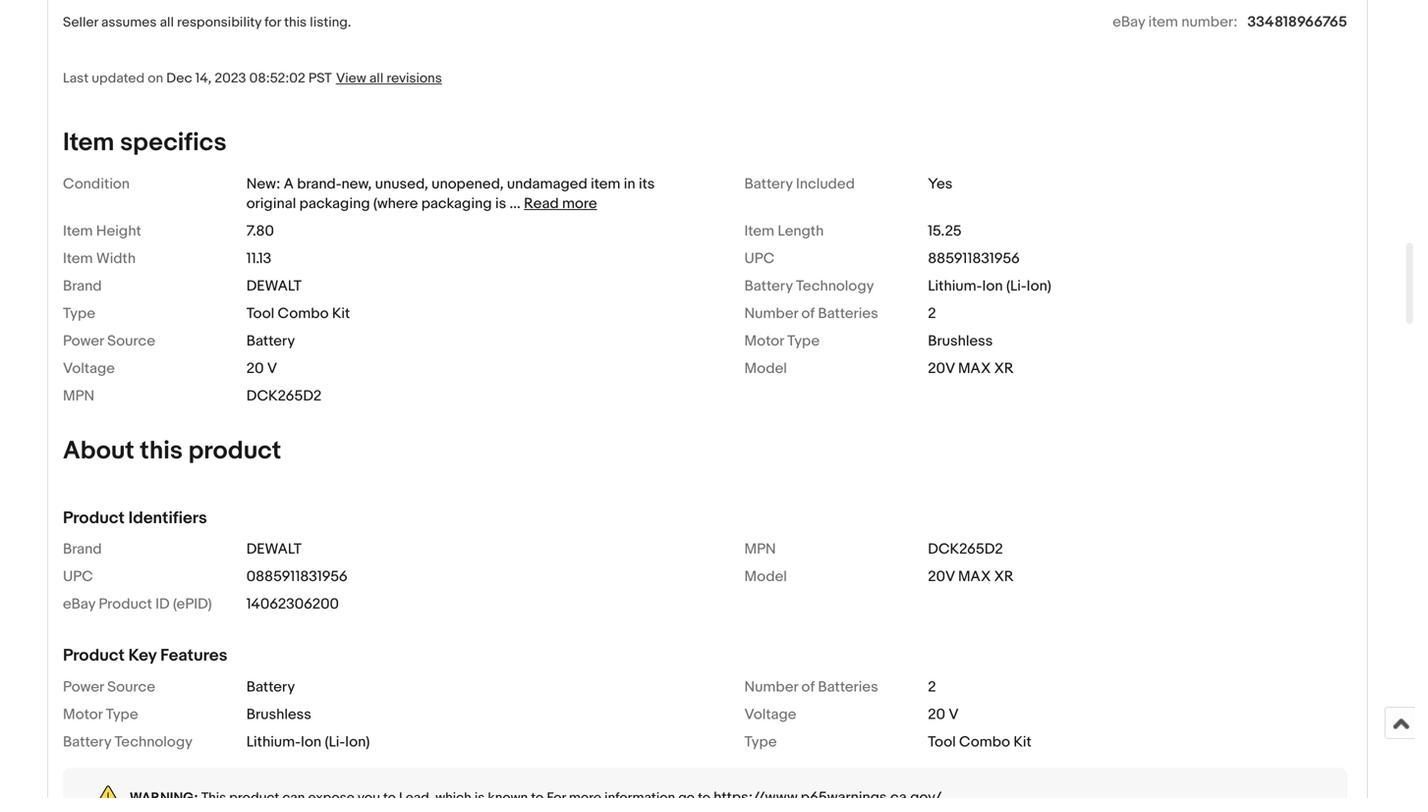 Task type: locate. For each thing, give the bounding box(es) containing it.
2 2 from the top
[[928, 679, 936, 697]]

brushless
[[928, 333, 993, 350], [246, 706, 311, 724]]

0 horizontal spatial battery technology
[[63, 734, 193, 752]]

08:52:02
[[249, 70, 305, 87]]

1 horizontal spatial motor type
[[744, 333, 820, 350]]

2
[[928, 305, 936, 323], [928, 679, 936, 697]]

1 horizontal spatial dck265d2
[[928, 541, 1003, 559]]

0 vertical spatial kit
[[332, 305, 350, 323]]

0 vertical spatial batteries
[[818, 305, 878, 323]]

motor
[[744, 333, 784, 350], [63, 706, 102, 724]]

power source down width
[[63, 333, 155, 350]]

power down item width
[[63, 333, 104, 350]]

power source down key
[[63, 679, 155, 697]]

battery
[[744, 175, 793, 193], [744, 278, 793, 295], [246, 333, 295, 350], [246, 679, 295, 697], [63, 734, 111, 752]]

lithium-ion (li-ion)
[[928, 278, 1051, 295], [246, 734, 370, 752]]

power for number of batteries
[[63, 679, 104, 697]]

type
[[63, 305, 95, 323], [787, 333, 820, 350], [106, 706, 138, 724], [744, 734, 777, 752]]

dec
[[166, 70, 192, 87]]

its
[[639, 175, 655, 193]]

unopened,
[[432, 175, 504, 193]]

0 vertical spatial voltage
[[63, 360, 115, 378]]

1 vertical spatial lithium-ion (li-ion)
[[246, 734, 370, 752]]

0 horizontal spatial 20
[[246, 360, 264, 378]]

about
[[63, 436, 134, 467]]

all right assumes
[[160, 14, 174, 31]]

20
[[246, 360, 264, 378], [928, 706, 945, 724]]

0 horizontal spatial kit
[[332, 305, 350, 323]]

1 horizontal spatial (li-
[[1006, 278, 1027, 295]]

0 vertical spatial v
[[267, 360, 277, 378]]

1 vertical spatial source
[[107, 679, 155, 697]]

power down product key features
[[63, 679, 104, 697]]

1 source from the top
[[107, 333, 155, 350]]

this right for
[[284, 14, 307, 31]]

identifiers
[[128, 509, 207, 529]]

of
[[801, 305, 815, 323], [801, 679, 815, 697]]

1 20v max xr from the top
[[928, 360, 1014, 378]]

mpn
[[63, 388, 94, 405], [744, 541, 776, 559]]

0 vertical spatial number
[[744, 305, 798, 323]]

2 dewalt from the top
[[246, 541, 302, 559]]

item left number:
[[1148, 13, 1178, 31]]

2 brand from the top
[[63, 541, 102, 559]]

0 horizontal spatial ion)
[[345, 734, 370, 752]]

1 horizontal spatial v
[[949, 706, 959, 724]]

batteries for battery
[[818, 679, 878, 697]]

1 horizontal spatial lithium-ion (li-ion)
[[928, 278, 1051, 295]]

1 horizontal spatial motor
[[744, 333, 784, 350]]

included
[[796, 175, 855, 193]]

0 vertical spatial brushless
[[928, 333, 993, 350]]

v
[[267, 360, 277, 378], [949, 706, 959, 724]]

item up condition
[[63, 128, 114, 158]]

all
[[160, 14, 174, 31], [369, 70, 383, 87]]

upc down item length
[[744, 250, 775, 268]]

1 vertical spatial ion)
[[345, 734, 370, 752]]

2 number from the top
[[744, 679, 798, 697]]

1 vertical spatial (li-
[[325, 734, 345, 752]]

lithium-
[[928, 278, 982, 295], [246, 734, 301, 752]]

0 vertical spatial 20v
[[928, 360, 955, 378]]

1 dewalt from the top
[[246, 278, 302, 295]]

read
[[524, 195, 559, 213]]

number for tool combo kit
[[744, 305, 798, 323]]

1 vertical spatial this
[[140, 436, 183, 467]]

1 vertical spatial 20v max xr
[[928, 569, 1014, 586]]

0 vertical spatial ion
[[982, 278, 1003, 295]]

item down item height
[[63, 250, 93, 268]]

1 vertical spatial ebay
[[63, 596, 95, 614]]

0 horizontal spatial ebay
[[63, 596, 95, 614]]

power
[[63, 333, 104, 350], [63, 679, 104, 697]]

1 brand from the top
[[63, 278, 102, 295]]

1 horizontal spatial ion)
[[1027, 278, 1051, 295]]

view
[[336, 70, 366, 87]]

0 vertical spatial upc
[[744, 250, 775, 268]]

1 horizontal spatial this
[[284, 14, 307, 31]]

max for 0885911831956
[[958, 569, 991, 586]]

0 horizontal spatial lithium-
[[246, 734, 301, 752]]

0 vertical spatial product
[[63, 509, 125, 529]]

in
[[624, 175, 635, 193]]

1 vertical spatial ion
[[301, 734, 321, 752]]

1 horizontal spatial ebay
[[1113, 13, 1145, 31]]

0 vertical spatial lithium-ion (li-ion)
[[928, 278, 1051, 295]]

1 vertical spatial model
[[744, 569, 787, 586]]

item for item length
[[744, 223, 774, 240]]

ebay for ebay item number: 334818966765
[[1113, 13, 1145, 31]]

item specifics
[[63, 128, 227, 158]]

battery down 11.13 on the left of page
[[246, 333, 295, 350]]

item height
[[63, 223, 141, 240]]

motor type
[[744, 333, 820, 350], [63, 706, 138, 724]]

1 number from the top
[[744, 305, 798, 323]]

kit
[[332, 305, 350, 323], [1014, 734, 1032, 752]]

brand for mpn
[[63, 541, 102, 559]]

max
[[958, 360, 991, 378], [958, 569, 991, 586]]

pst
[[308, 70, 332, 87]]

is
[[495, 195, 506, 213]]

(epid)
[[173, 596, 212, 614]]

0 horizontal spatial voltage
[[63, 360, 115, 378]]

1 model from the top
[[744, 360, 787, 378]]

0 vertical spatial power source
[[63, 333, 155, 350]]

7.80
[[246, 223, 274, 240]]

dewalt for battery technology
[[246, 278, 302, 295]]

0 vertical spatial 2
[[928, 305, 936, 323]]

20v max xr for 0885911831956
[[928, 569, 1014, 586]]

...
[[510, 195, 521, 213]]

2 max from the top
[[958, 569, 991, 586]]

2 for battery
[[928, 679, 936, 697]]

1 vertical spatial batteries
[[818, 679, 878, 697]]

15.25
[[928, 223, 962, 240]]

0 horizontal spatial packaging
[[299, 195, 370, 213]]

key
[[128, 646, 157, 667]]

1 20v from the top
[[928, 360, 955, 378]]

(li-
[[1006, 278, 1027, 295], [325, 734, 345, 752]]

packaging down the unopened, at the left top
[[421, 195, 492, 213]]

2 power from the top
[[63, 679, 104, 697]]

1 xr from the top
[[994, 360, 1014, 378]]

20v for 0885911831956
[[928, 569, 955, 586]]

product left key
[[63, 646, 125, 667]]

1 power from the top
[[63, 333, 104, 350]]

item
[[63, 128, 114, 158], [63, 223, 93, 240], [744, 223, 774, 240], [63, 250, 93, 268]]

product down about
[[63, 509, 125, 529]]

0 horizontal spatial tool
[[246, 305, 274, 323]]

power source
[[63, 333, 155, 350], [63, 679, 155, 697]]

2 power source from the top
[[63, 679, 155, 697]]

this
[[284, 14, 307, 31], [140, 436, 183, 467]]

0 horizontal spatial mpn
[[63, 388, 94, 405]]

20v max xr
[[928, 360, 1014, 378], [928, 569, 1014, 586]]

dewalt down 11.13 on the left of page
[[246, 278, 302, 295]]

voltage
[[63, 360, 115, 378], [744, 706, 796, 724]]

20v
[[928, 360, 955, 378], [928, 569, 955, 586]]

ebay left number:
[[1113, 13, 1145, 31]]

2 xr from the top
[[994, 569, 1014, 586]]

item inside new: a brand-new, unused, unopened, undamaged item in its original packaging (where packaging is ...
[[591, 175, 621, 193]]

2 of from the top
[[801, 679, 815, 697]]

0 horizontal spatial ion
[[301, 734, 321, 752]]

0 vertical spatial brand
[[63, 278, 102, 295]]

upc up ebay product id (epid)
[[63, 569, 93, 586]]

brand
[[63, 278, 102, 295], [63, 541, 102, 559]]

new:
[[246, 175, 280, 193]]

0 horizontal spatial item
[[591, 175, 621, 193]]

ion
[[982, 278, 1003, 295], [301, 734, 321, 752]]

this right about
[[140, 436, 183, 467]]

2 20v from the top
[[928, 569, 955, 586]]

technology
[[796, 278, 874, 295], [114, 734, 193, 752]]

on
[[148, 70, 163, 87]]

1 vertical spatial kit
[[1014, 734, 1032, 752]]

1 vertical spatial max
[[958, 569, 991, 586]]

1 vertical spatial of
[[801, 679, 815, 697]]

dewalt
[[246, 278, 302, 295], [246, 541, 302, 559]]

technology down length
[[796, 278, 874, 295]]

1 vertical spatial tool
[[928, 734, 956, 752]]

model
[[744, 360, 787, 378], [744, 569, 787, 586]]

0 vertical spatial technology
[[796, 278, 874, 295]]

all right view
[[369, 70, 383, 87]]

batteries for tool combo kit
[[818, 305, 878, 323]]

item for item width
[[63, 250, 93, 268]]

number of batteries for battery
[[744, 679, 878, 697]]

1 batteries from the top
[[818, 305, 878, 323]]

brand down item width
[[63, 278, 102, 295]]

2 20v max xr from the top
[[928, 569, 1014, 586]]

product left id
[[99, 596, 152, 614]]

power for motor type
[[63, 333, 104, 350]]

0 vertical spatial number of batteries
[[744, 305, 878, 323]]

product for key
[[63, 646, 125, 667]]

1 vertical spatial motor
[[63, 706, 102, 724]]

0 vertical spatial dck265d2
[[246, 388, 322, 405]]

battery technology
[[744, 278, 874, 295], [63, 734, 193, 752]]

item
[[1148, 13, 1178, 31], [591, 175, 621, 193]]

0 vertical spatial ion)
[[1027, 278, 1051, 295]]

packaging down brand- at the left of the page
[[299, 195, 370, 213]]

product
[[63, 509, 125, 529], [99, 596, 152, 614], [63, 646, 125, 667]]

brand down product identifiers
[[63, 541, 102, 559]]

0 vertical spatial combo
[[278, 305, 329, 323]]

technology up california prop 65 warning image
[[114, 734, 193, 752]]

0 vertical spatial 20
[[246, 360, 264, 378]]

0 horizontal spatial v
[[267, 360, 277, 378]]

source for motor type
[[107, 333, 155, 350]]

battery technology down length
[[744, 278, 874, 295]]

1 vertical spatial combo
[[959, 734, 1010, 752]]

2 vertical spatial product
[[63, 646, 125, 667]]

unused,
[[375, 175, 428, 193]]

2 packaging from the left
[[421, 195, 492, 213]]

0 vertical spatial of
[[801, 305, 815, 323]]

0 vertical spatial xr
[[994, 360, 1014, 378]]

ebay
[[1113, 13, 1145, 31], [63, 596, 95, 614]]

1 vertical spatial item
[[591, 175, 621, 193]]

1 vertical spatial power
[[63, 679, 104, 697]]

number of batteries
[[744, 305, 878, 323], [744, 679, 878, 697]]

1 vertical spatial xr
[[994, 569, 1014, 586]]

1 vertical spatial 20 v
[[928, 706, 959, 724]]

0 vertical spatial 20v max xr
[[928, 360, 1014, 378]]

upc for 0885911831956
[[63, 569, 93, 586]]

packaging
[[299, 195, 370, 213], [421, 195, 492, 213]]

1 horizontal spatial 20
[[928, 706, 945, 724]]

1 power source from the top
[[63, 333, 155, 350]]

product for identifiers
[[63, 509, 125, 529]]

1 2 from the top
[[928, 305, 936, 323]]

item left length
[[744, 223, 774, 240]]

2 model from the top
[[744, 569, 787, 586]]

source down width
[[107, 333, 155, 350]]

last
[[63, 70, 89, 87]]

ebay for ebay product id (epid)
[[63, 596, 95, 614]]

1 horizontal spatial tool
[[928, 734, 956, 752]]

tool combo kit
[[246, 305, 350, 323], [928, 734, 1032, 752]]

0 horizontal spatial 20 v
[[246, 360, 277, 378]]

0 vertical spatial power
[[63, 333, 104, 350]]

1 of from the top
[[801, 305, 815, 323]]

0 vertical spatial dewalt
[[246, 278, 302, 295]]

item left in
[[591, 175, 621, 193]]

source down key
[[107, 679, 155, 697]]

2 number of batteries from the top
[[744, 679, 878, 697]]

2 for tool combo kit
[[928, 305, 936, 323]]

1 horizontal spatial voltage
[[744, 706, 796, 724]]

1 horizontal spatial mpn
[[744, 541, 776, 559]]

0 vertical spatial tool
[[246, 305, 274, 323]]

combo
[[278, 305, 329, 323], [959, 734, 1010, 752]]

read more
[[524, 195, 597, 213]]

source
[[107, 333, 155, 350], [107, 679, 155, 697]]

0 vertical spatial ebay
[[1113, 13, 1145, 31]]

about this product
[[63, 436, 281, 467]]

product identifiers
[[63, 509, 207, 529]]

xr
[[994, 360, 1014, 378], [994, 569, 1014, 586]]

2 source from the top
[[107, 679, 155, 697]]

dewalt for mpn
[[246, 541, 302, 559]]

1 horizontal spatial battery technology
[[744, 278, 874, 295]]

dewalt up '0885911831956'
[[246, 541, 302, 559]]

1 vertical spatial upc
[[63, 569, 93, 586]]

1 vertical spatial tool combo kit
[[928, 734, 1032, 752]]

last updated on dec 14, 2023 08:52:02 pst view all revisions
[[63, 70, 442, 87]]

item width
[[63, 250, 136, 268]]

1 vertical spatial dewalt
[[246, 541, 302, 559]]

0 horizontal spatial (li-
[[325, 734, 345, 752]]

california prop 65 warning image
[[94, 784, 122, 799]]

number:
[[1181, 13, 1238, 31]]

2023
[[215, 70, 246, 87]]

1 vertical spatial battery technology
[[63, 734, 193, 752]]

1 horizontal spatial all
[[369, 70, 383, 87]]

1 max from the top
[[958, 360, 991, 378]]

1 number of batteries from the top
[[744, 305, 878, 323]]

battery technology up california prop 65 warning image
[[63, 734, 193, 752]]

2 batteries from the top
[[818, 679, 878, 697]]

tool
[[246, 305, 274, 323], [928, 734, 956, 752]]

1 horizontal spatial combo
[[959, 734, 1010, 752]]

item up item width
[[63, 223, 93, 240]]

(where
[[373, 195, 418, 213]]

ebay left id
[[63, 596, 95, 614]]

battery down 14062306200
[[246, 679, 295, 697]]



Task type: describe. For each thing, give the bounding box(es) containing it.
yes
[[928, 175, 953, 193]]

condition
[[63, 175, 130, 193]]

number of batteries for tool combo kit
[[744, 305, 878, 323]]

1 horizontal spatial item
[[1148, 13, 1178, 31]]

0 horizontal spatial dck265d2
[[246, 388, 322, 405]]

14062306200
[[246, 596, 339, 614]]

read more button
[[524, 195, 597, 213]]

0 vertical spatial this
[[284, 14, 307, 31]]

new,
[[342, 175, 372, 193]]

1 horizontal spatial ion
[[982, 278, 1003, 295]]

of for tool combo kit
[[801, 305, 815, 323]]

assumes
[[101, 14, 157, 31]]

xr for 20 v
[[994, 360, 1014, 378]]

source for number of batteries
[[107, 679, 155, 697]]

revisions
[[387, 70, 442, 87]]

seller assumes all responsibility for this listing.
[[63, 14, 351, 31]]

seller
[[63, 14, 98, 31]]

1 packaging from the left
[[299, 195, 370, 213]]

power source for number of batteries
[[63, 679, 155, 697]]

listing.
[[310, 14, 351, 31]]

0 vertical spatial all
[[160, 14, 174, 31]]

product key features
[[63, 646, 227, 667]]

1 vertical spatial 20
[[928, 706, 945, 724]]

features
[[160, 646, 227, 667]]

upc for 885911831956
[[744, 250, 775, 268]]

battery included
[[744, 175, 855, 193]]

1 vertical spatial v
[[949, 706, 959, 724]]

length
[[778, 223, 824, 240]]

0 vertical spatial (li-
[[1006, 278, 1027, 295]]

a
[[284, 175, 294, 193]]

11.13
[[246, 250, 272, 268]]

specifics
[[120, 128, 227, 158]]

item for item specifics
[[63, 128, 114, 158]]

power source for motor type
[[63, 333, 155, 350]]

responsibility
[[177, 14, 261, 31]]

battery down item length
[[744, 278, 793, 295]]

0 vertical spatial motor type
[[744, 333, 820, 350]]

width
[[96, 250, 136, 268]]

0 horizontal spatial motor
[[63, 706, 102, 724]]

max for 20 v
[[958, 360, 991, 378]]

20v max xr for 20 v
[[928, 360, 1014, 378]]

0 vertical spatial mpn
[[63, 388, 94, 405]]

ebay product id (epid)
[[63, 596, 212, 614]]

0 horizontal spatial brushless
[[246, 706, 311, 724]]

of for battery
[[801, 679, 815, 697]]

item length
[[744, 223, 824, 240]]

885911831956
[[928, 250, 1020, 268]]

0 vertical spatial 20 v
[[246, 360, 277, 378]]

item for item height
[[63, 223, 93, 240]]

0 horizontal spatial motor type
[[63, 706, 138, 724]]

0885911831956
[[246, 569, 348, 586]]

brand for battery technology
[[63, 278, 102, 295]]

height
[[96, 223, 141, 240]]

0 horizontal spatial combo
[[278, 305, 329, 323]]

20v for 20 v
[[928, 360, 955, 378]]

0 vertical spatial motor
[[744, 333, 784, 350]]

0 vertical spatial battery technology
[[744, 278, 874, 295]]

model for 0885911831956
[[744, 569, 787, 586]]

updated
[[92, 70, 145, 87]]

original
[[246, 195, 296, 213]]

xr for 0885911831956
[[994, 569, 1014, 586]]

14,
[[195, 70, 212, 87]]

brand-
[[297, 175, 342, 193]]

1 vertical spatial all
[[369, 70, 383, 87]]

battery up item length
[[744, 175, 793, 193]]

0 horizontal spatial lithium-ion (li-ion)
[[246, 734, 370, 752]]

1 horizontal spatial tool combo kit
[[928, 734, 1032, 752]]

view all revisions link
[[332, 69, 442, 87]]

product
[[188, 436, 281, 467]]

battery up california prop 65 warning image
[[63, 734, 111, 752]]

1 vertical spatial lithium-
[[246, 734, 301, 752]]

0 vertical spatial tool combo kit
[[246, 305, 350, 323]]

334818966765
[[1247, 13, 1347, 31]]

model for 20 v
[[744, 360, 787, 378]]

number for battery
[[744, 679, 798, 697]]

1 vertical spatial mpn
[[744, 541, 776, 559]]

ebay item number: 334818966765
[[1113, 13, 1347, 31]]

1 vertical spatial voltage
[[744, 706, 796, 724]]

1 vertical spatial dck265d2
[[928, 541, 1003, 559]]

1 vertical spatial product
[[99, 596, 152, 614]]

more
[[562, 195, 597, 213]]

new: a brand-new, unused, unopened, undamaged item in its original packaging (where packaging is ...
[[246, 175, 655, 213]]

for
[[265, 14, 281, 31]]

undamaged
[[507, 175, 588, 193]]

1 horizontal spatial technology
[[796, 278, 874, 295]]

0 horizontal spatial technology
[[114, 734, 193, 752]]

id
[[155, 596, 170, 614]]

0 vertical spatial lithium-
[[928, 278, 982, 295]]



Task type: vqa. For each thing, say whether or not it's contained in the screenshot.
...
yes



